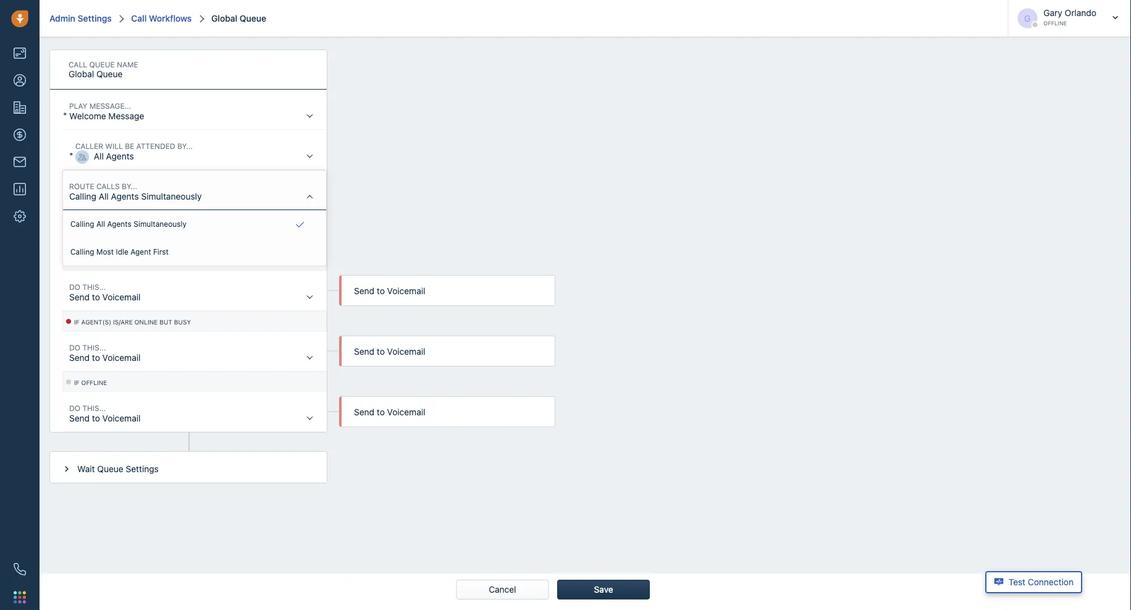 Task type: locate. For each thing, give the bounding box(es) containing it.
0 vertical spatial send to voicemail button
[[63, 271, 326, 311]]

if offline
[[74, 379, 107, 386]]

0 vertical spatial is/are
[[113, 258, 133, 265]]

save
[[594, 584, 614, 595]]

1 vertical spatial send to voicemail button
[[63, 332, 326, 372]]

calling
[[69, 191, 96, 201], [70, 220, 94, 228], [70, 247, 94, 256]]

is/are for if agent(s) is/are online but not answering
[[113, 258, 133, 265]]

agents up "calling most idle agent first" at the top
[[107, 220, 132, 228]]

wait queue settings
[[77, 464, 159, 474]]

is/are
[[113, 258, 133, 265], [113, 319, 133, 326]]

queue right global
[[240, 13, 267, 23]]

admin settings link
[[49, 13, 112, 23]]

g
[[1025, 13, 1031, 23]]

but for not
[[160, 258, 172, 265]]

1 if from the top
[[74, 258, 80, 265]]

message
[[108, 111, 144, 121]]

send
[[354, 286, 375, 296], [69, 292, 90, 302], [354, 346, 375, 357], [69, 352, 90, 363], [354, 407, 375, 417], [69, 413, 90, 423]]

1 vertical spatial queue
[[97, 464, 123, 474]]

1 vertical spatial if
[[74, 319, 80, 326]]

but down first
[[160, 258, 172, 265]]

agent(s) for if agent(s) is/are online but not answering
[[81, 258, 111, 265]]

agents inside option
[[107, 220, 132, 228]]

1 is/are from the top
[[113, 258, 133, 265]]

call workflows
[[131, 13, 192, 23]]

but left the busy
[[160, 319, 172, 326]]

online for not
[[135, 258, 158, 265]]

phone element
[[7, 557, 32, 582]]

agent(s)
[[81, 258, 111, 265], [81, 319, 111, 326]]

online
[[135, 258, 158, 265], [135, 319, 158, 326]]

calling all agents simultaneously down "all agents"
[[69, 191, 202, 201]]

simultaneously down all agents button
[[141, 191, 202, 201]]

calling down "group" image
[[69, 191, 96, 201]]

all right "group" image
[[94, 151, 104, 161]]

option
[[66, 213, 324, 238]]

0 vertical spatial if
[[74, 258, 80, 265]]

if for if agent(s)  is/are online but busy
[[74, 319, 80, 326]]

0 vertical spatial simultaneously
[[141, 191, 202, 201]]

agent(s) up offline at the left bottom of the page
[[81, 319, 111, 326]]

agent(s) for if agent(s)  is/are online but busy
[[81, 319, 111, 326]]

0 vertical spatial online
[[135, 258, 158, 265]]

1 vertical spatial but
[[160, 319, 172, 326]]

0 vertical spatial all
[[94, 151, 104, 161]]

None field
[[62, 59, 277, 88], [62, 220, 327, 250], [62, 59, 277, 88], [62, 220, 327, 250]]

welcome
[[69, 111, 106, 121]]

settings right wait
[[126, 464, 159, 474]]

* left welcome
[[63, 110, 67, 121]]

1 vertical spatial *
[[69, 151, 73, 161]]

all inside button
[[94, 151, 104, 161]]

* for welcome message button on the left top of the page
[[63, 110, 67, 121]]

connection
[[1029, 577, 1074, 587]]

2 but from the top
[[160, 319, 172, 326]]

calling up "calling most idle agent first" at the top
[[70, 220, 94, 228]]

1 but from the top
[[160, 258, 172, 265]]

agents down "all agents"
[[111, 191, 139, 201]]

simultaneously inside option
[[134, 220, 187, 228]]

if
[[74, 258, 80, 265], [74, 319, 80, 326], [74, 379, 80, 386]]

1 vertical spatial is/are
[[113, 319, 133, 326]]

settings
[[78, 13, 112, 23], [126, 464, 159, 474]]

list box containing calling
[[63, 210, 326, 265]]

all
[[94, 151, 104, 161], [99, 191, 109, 201], [96, 220, 105, 228]]

agents
[[106, 151, 134, 161], [111, 191, 139, 201], [107, 220, 132, 228]]

is/are left the busy
[[113, 319, 133, 326]]

1 horizontal spatial settings
[[126, 464, 159, 474]]

1 online from the top
[[135, 258, 158, 265]]

voicemail
[[387, 286, 426, 296], [102, 292, 141, 302], [387, 346, 426, 357], [102, 352, 141, 363], [387, 407, 426, 417], [102, 413, 141, 423]]

but
[[160, 258, 172, 265], [160, 319, 172, 326]]

is/are for if agent(s)  is/are online but busy
[[113, 319, 133, 326]]

0 horizontal spatial *
[[63, 110, 67, 121]]

all agents
[[94, 151, 134, 161]]

agent(s) down most at the left
[[81, 258, 111, 265]]

2 if from the top
[[74, 319, 80, 326]]

agents right "group" image
[[106, 151, 134, 161]]

busy
[[174, 319, 191, 326]]

if for if agent(s) is/are online but not answering
[[74, 258, 80, 265]]

call workflows link
[[129, 13, 192, 23]]

send to voicemail
[[354, 286, 426, 296], [69, 292, 141, 302], [354, 346, 426, 357], [69, 352, 141, 363], [354, 407, 426, 417], [69, 413, 141, 423]]

2 vertical spatial all
[[96, 220, 105, 228]]

orlando
[[1066, 8, 1097, 18]]

calling inside option
[[70, 220, 94, 228]]

2 vertical spatial send to voicemail button
[[63, 393, 326, 432]]

all up most at the left
[[96, 220, 105, 228]]

cancel link
[[482, 580, 524, 599]]

*
[[63, 110, 67, 121], [69, 151, 73, 161]]

0 vertical spatial *
[[63, 110, 67, 121]]

agent
[[131, 247, 151, 256]]

1 vertical spatial online
[[135, 319, 158, 326]]

0 vertical spatial but
[[160, 258, 172, 265]]

0 horizontal spatial settings
[[78, 13, 112, 23]]

1 vertical spatial simultaneously
[[134, 220, 187, 228]]

0 vertical spatial queue
[[240, 13, 267, 23]]

answering
[[189, 258, 227, 265]]

workflows
[[149, 13, 192, 23]]

is/are down idle
[[113, 258, 133, 265]]

0 vertical spatial calling all agents simultaneously
[[69, 191, 202, 201]]

2 is/are from the top
[[113, 319, 133, 326]]

1 vertical spatial agent(s)
[[81, 319, 111, 326]]

calling all agents simultaneously
[[69, 191, 202, 201], [70, 220, 187, 228]]

tick image
[[296, 218, 304, 233]]

1 vertical spatial calling
[[70, 220, 94, 228]]

to
[[377, 286, 385, 296], [92, 292, 100, 302], [377, 346, 385, 357], [92, 352, 100, 363], [377, 407, 385, 417], [92, 413, 100, 423]]

admin settings
[[49, 13, 112, 23]]

* for all agents button
[[69, 151, 73, 161]]

calling all agents simultaneously up idle
[[70, 220, 187, 228]]

1 vertical spatial agents
[[111, 191, 139, 201]]

online left the busy
[[135, 319, 158, 326]]

2 online from the top
[[135, 319, 158, 326]]

all down "all agents"
[[99, 191, 109, 201]]

2 vertical spatial agents
[[107, 220, 132, 228]]

settings right admin
[[78, 13, 112, 23]]

test
[[1009, 577, 1026, 587]]

queue
[[240, 13, 267, 23], [97, 464, 123, 474]]

queue right wait
[[97, 464, 123, 474]]

if agent(s) is/are online but not answering
[[74, 258, 227, 265]]

0 vertical spatial agents
[[106, 151, 134, 161]]

all agents button
[[69, 130, 326, 170]]

but for busy
[[160, 319, 172, 326]]

most
[[96, 247, 114, 256]]

calling left most at the left
[[70, 247, 94, 256]]

0 horizontal spatial queue
[[97, 464, 123, 474]]

option containing calling
[[66, 213, 324, 238]]

3 if from the top
[[74, 379, 80, 386]]

2 vertical spatial if
[[74, 379, 80, 386]]

1 horizontal spatial *
[[69, 151, 73, 161]]

send to voicemail button
[[63, 271, 326, 311], [63, 332, 326, 372], [63, 393, 326, 432]]

list box
[[63, 210, 326, 265]]

1 horizontal spatial queue
[[240, 13, 267, 23]]

simultaneously up first
[[134, 220, 187, 228]]

online down agent
[[135, 258, 158, 265]]

1 vertical spatial all
[[99, 191, 109, 201]]

2 agent(s) from the top
[[81, 319, 111, 326]]

0 vertical spatial calling
[[69, 191, 96, 201]]

1 agent(s) from the top
[[81, 258, 111, 265]]

simultaneously
[[141, 191, 202, 201], [134, 220, 187, 228]]

* left "group" image
[[69, 151, 73, 161]]

offline
[[81, 379, 107, 386]]

0 vertical spatial agent(s)
[[81, 258, 111, 265]]

freshworks switcher image
[[14, 591, 26, 604]]



Task type: describe. For each thing, give the bounding box(es) containing it.
first
[[153, 247, 169, 256]]

1 send to voicemail button from the top
[[63, 271, 326, 311]]

welcome message button
[[63, 90, 326, 130]]

call
[[131, 13, 147, 23]]

online for busy
[[135, 319, 158, 326]]

3 send to voicemail button from the top
[[63, 393, 326, 432]]

gary orlando offline
[[1044, 8, 1097, 27]]

group image
[[75, 150, 89, 164]]

global queue
[[211, 13, 267, 23]]

offline
[[1044, 20, 1068, 27]]

2 vertical spatial calling
[[70, 247, 94, 256]]

agents inside button
[[106, 151, 134, 161]]

1 vertical spatial calling all agents simultaneously
[[70, 220, 187, 228]]

wait
[[77, 464, 95, 474]]

if agent(s)  is/are online but busy
[[74, 319, 191, 326]]

not
[[174, 258, 187, 265]]

global
[[211, 13, 238, 23]]

calling most idle agent first
[[70, 247, 169, 256]]

test connection
[[1009, 577, 1074, 587]]

welcome message
[[69, 111, 144, 121]]

phone image
[[14, 563, 26, 576]]

0 vertical spatial settings
[[78, 13, 112, 23]]

idle
[[116, 247, 129, 256]]

queue for wait
[[97, 464, 123, 474]]

1 vertical spatial settings
[[126, 464, 159, 474]]

2 send to voicemail button from the top
[[63, 332, 326, 372]]

cancel
[[489, 584, 517, 595]]

admin
[[49, 13, 75, 23]]

gary
[[1044, 8, 1063, 18]]

queue for global
[[240, 13, 267, 23]]



Task type: vqa. For each thing, say whether or not it's contained in the screenshot.
rightmost Settings
yes



